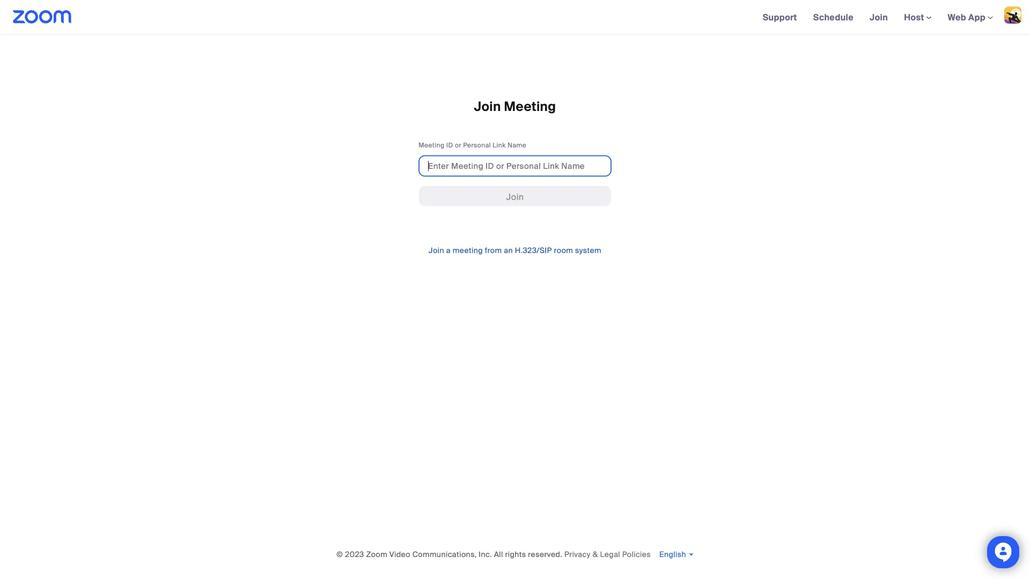 Task type: locate. For each thing, give the bounding box(es) containing it.
policies
[[623, 550, 651, 560]]

0 vertical spatial meeting
[[504, 99, 557, 115]]

communications,
[[413, 550, 477, 560]]

web app
[[949, 12, 986, 23]]

support link
[[755, 0, 806, 34]]

privacy
[[565, 550, 591, 560]]

reserved.
[[529, 550, 563, 560]]

meeting
[[504, 99, 557, 115], [419, 141, 445, 149]]

join up the personal in the left top of the page
[[474, 99, 501, 115]]

from
[[485, 246, 502, 256]]

join down meeting id or personal link name text box
[[507, 191, 524, 203]]

join
[[870, 12, 889, 23], [474, 99, 501, 115], [507, 191, 524, 203], [429, 246, 445, 256]]

banner
[[0, 0, 1031, 35]]

or
[[455, 141, 462, 149]]

join for join meeting
[[474, 99, 501, 115]]

all
[[494, 550, 503, 560]]

rights
[[505, 550, 527, 560]]

schedule
[[814, 12, 854, 23]]

web
[[949, 12, 967, 23]]

join left the host
[[870, 12, 889, 23]]

h.323/sip
[[515, 246, 552, 256]]

join inside "link"
[[870, 12, 889, 23]]

join inside button
[[507, 191, 524, 203]]

english
[[660, 550, 687, 560]]

join button
[[419, 186, 612, 207]]

video
[[390, 550, 411, 560]]

personal
[[464, 141, 491, 149]]

a
[[447, 246, 451, 256]]

meeting up name
[[504, 99, 557, 115]]

an
[[504, 246, 513, 256]]

join for join a meeting from an h.323/sip room system
[[429, 246, 445, 256]]

link
[[493, 141, 506, 149]]

system
[[576, 246, 602, 256]]

0 horizontal spatial meeting
[[419, 141, 445, 149]]

privacy & legal policies link
[[565, 550, 651, 560]]

zoom
[[366, 550, 388, 560]]

join left a
[[429, 246, 445, 256]]

meeting left id
[[419, 141, 445, 149]]

join meeting
[[474, 99, 557, 115]]



Task type: describe. For each thing, give the bounding box(es) containing it.
id
[[447, 141, 454, 149]]

join for join button
[[507, 191, 524, 203]]

2023
[[345, 550, 364, 560]]

zoom logo image
[[13, 10, 72, 24]]

banner containing support
[[0, 0, 1031, 35]]

meetings navigation
[[755, 0, 1031, 35]]

meeting
[[453, 246, 483, 256]]

meeting id or personal link name
[[419, 141, 527, 149]]

© 2023 zoom video communications, inc. all rights reserved. privacy & legal policies
[[337, 550, 651, 560]]

join a meeting from an h.323/sip room system link
[[429, 246, 602, 256]]

web app button
[[949, 12, 994, 23]]

profile picture image
[[1005, 6, 1022, 24]]

1 vertical spatial meeting
[[419, 141, 445, 149]]

room
[[554, 246, 574, 256]]

Meeting ID or Personal Link Name text field
[[419, 155, 612, 177]]

app
[[969, 12, 986, 23]]

©
[[337, 550, 343, 560]]

&
[[593, 550, 598, 560]]

english button
[[660, 550, 694, 560]]

host button
[[905, 12, 932, 23]]

host
[[905, 12, 927, 23]]

join for join "link"
[[870, 12, 889, 23]]

support
[[763, 12, 798, 23]]

join link
[[862, 0, 897, 34]]

name
[[508, 141, 527, 149]]

join a meeting from an h.323/sip room system
[[429, 246, 602, 256]]

1 horizontal spatial meeting
[[504, 99, 557, 115]]

legal
[[600, 550, 621, 560]]

inc.
[[479, 550, 492, 560]]

schedule link
[[806, 0, 862, 34]]



Task type: vqa. For each thing, say whether or not it's contained in the screenshot.
Host dropdown button
yes



